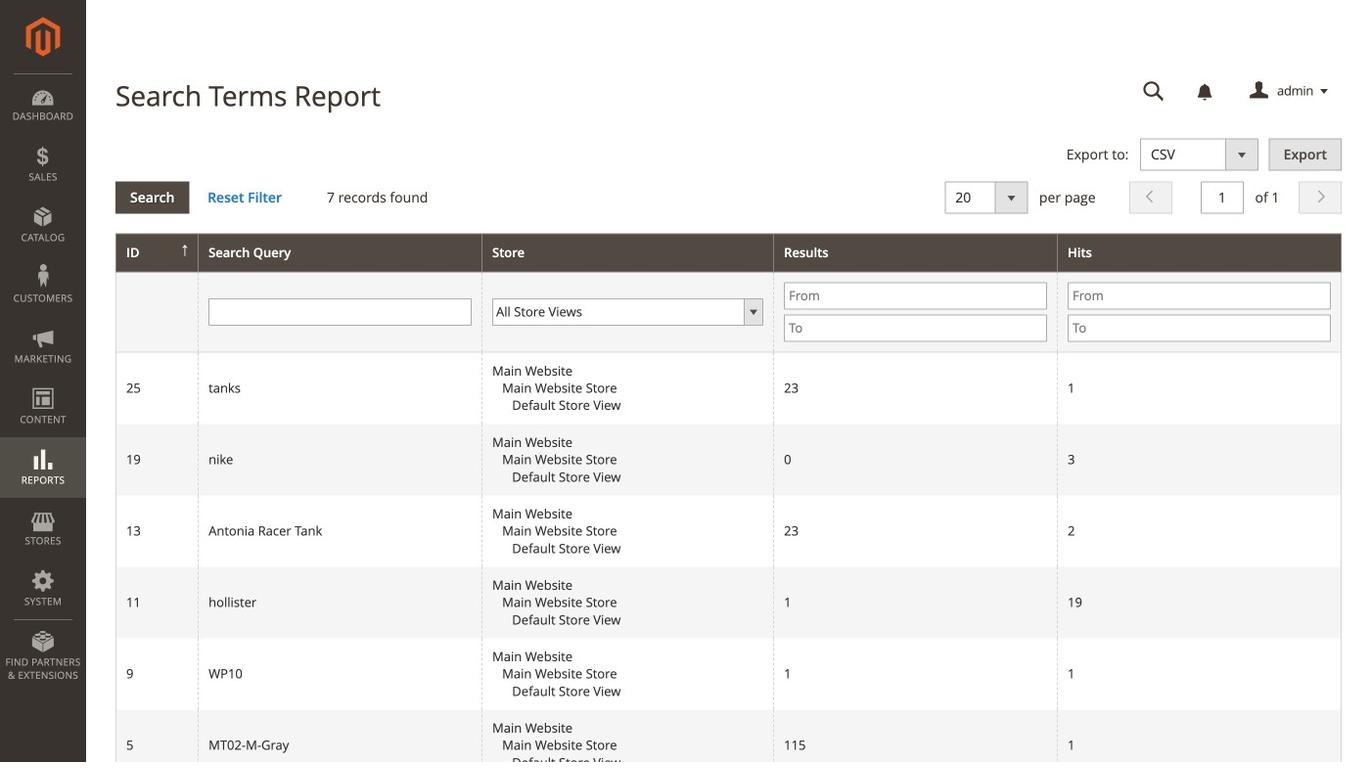 Task type: describe. For each thing, give the bounding box(es) containing it.
To text field
[[1068, 315, 1331, 342]]

To text field
[[784, 315, 1047, 342]]

magento admin panel image
[[26, 17, 60, 57]]



Task type: locate. For each thing, give the bounding box(es) containing it.
menu bar
[[0, 73, 86, 692]]

1 from text field from the left
[[784, 282, 1047, 310]]

None text field
[[1201, 182, 1244, 214], [209, 298, 472, 326], [1201, 182, 1244, 214], [209, 298, 472, 326]]

from text field up to text box
[[1068, 282, 1331, 310]]

From text field
[[784, 282, 1047, 310], [1068, 282, 1331, 310]]

from text field for to text field
[[784, 282, 1047, 310]]

from text field for to text box
[[1068, 282, 1331, 310]]

0 horizontal spatial from text field
[[784, 282, 1047, 310]]

None text field
[[1130, 74, 1178, 109]]

2 from text field from the left
[[1068, 282, 1331, 310]]

from text field up to text field
[[784, 282, 1047, 310]]

1 horizontal spatial from text field
[[1068, 282, 1331, 310]]



